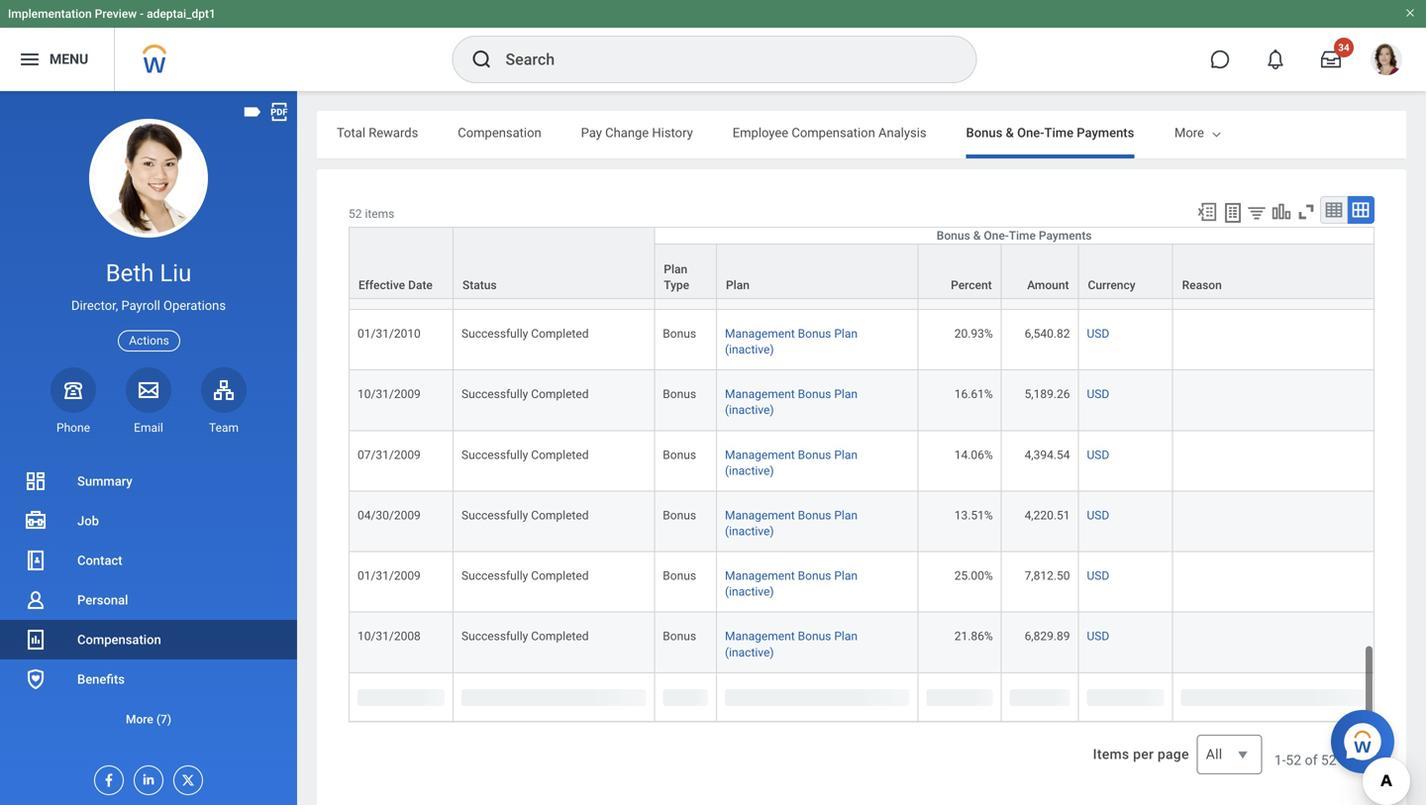 Task type: describe. For each thing, give the bounding box(es) containing it.
status button
[[454, 228, 654, 298]]

inbox large image
[[1321, 50, 1341, 69]]

(management) for first human resources (management) (inactive) link from the bottom of the page
[[825, 266, 903, 280]]

page
[[1158, 746, 1189, 763]]

effective
[[359, 278, 405, 292]]

mail image
[[137, 378, 160, 402]]

menu button
[[0, 28, 114, 91]]

reimbursable
[[1174, 125, 1253, 140]]

adeptai_dpt1
[[147, 7, 216, 21]]

one- inside popup button
[[984, 229, 1009, 243]]

2 horizontal spatial compensation
[[792, 125, 875, 140]]

more (7)
[[126, 713, 171, 726]]

email
[[134, 421, 163, 435]]

6,540.82
[[1025, 327, 1070, 341]]

of
[[1305, 752, 1318, 769]]

row containing bonus & one-time payments
[[349, 227, 1375, 299]]

date
[[408, 278, 433, 292]]

1 horizontal spatial compensation
[[458, 125, 541, 140]]

actions button
[[118, 330, 180, 351]]

01/31/2009
[[358, 569, 421, 583]]

bonus inside tab list
[[966, 125, 1003, 140]]

effective date
[[359, 278, 433, 292]]

phone button
[[51, 367, 96, 436]]

0 vertical spatial payments
[[1077, 125, 1134, 140]]

plan for 20.93%
[[834, 327, 858, 341]]

management bonus plan (inactive) link for 16.61%
[[725, 383, 858, 417]]

actions
[[129, 334, 169, 348]]

1 (inactive) from the top
[[725, 222, 774, 235]]

management for 14.06%
[[725, 448, 795, 462]]

profile logan mcneil image
[[1371, 44, 1402, 79]]

payroll
[[121, 298, 160, 313]]

2 resources from the top
[[766, 266, 822, 280]]

management bonus plan (inactive) link for 20.93%
[[725, 323, 858, 357]]

1-
[[1274, 752, 1286, 769]]

management bonus plan (inactive) for 20.93%
[[725, 327, 858, 357]]

human for 2nd human resources (management) (inactive) link from the bottom
[[725, 206, 763, 220]]

(7)
[[156, 713, 171, 726]]

usd for 6,540.82
[[1087, 327, 1110, 341]]

human for first human resources (management) (inactive) link from the bottom of the page
[[725, 266, 763, 280]]

amount button
[[1002, 245, 1078, 298]]

07/31/2009
[[358, 448, 421, 462]]

(inactive) for 13.51%
[[725, 524, 774, 538]]

row containing 10/31/2008
[[349, 613, 1375, 673]]

reason
[[1182, 278, 1222, 292]]

percent
[[951, 278, 992, 292]]

0 vertical spatial &
[[1006, 125, 1014, 140]]

amount
[[1027, 278, 1069, 292]]

01/31/2010
[[358, 327, 421, 341]]

row containing 07/31/2009
[[349, 431, 1375, 492]]

usd for 7,812.50
[[1087, 569, 1110, 583]]

1 horizontal spatial 52
[[1286, 752, 1302, 769]]

5,189.26
[[1025, 387, 1070, 401]]

email button
[[126, 367, 171, 436]]

export to worksheets image
[[1221, 201, 1245, 225]]

items per page element
[[1090, 723, 1262, 786]]

management bonus plan (inactive) for 13.51%
[[725, 508, 858, 538]]

change
[[605, 125, 649, 140]]

beth liu
[[106, 259, 191, 287]]

currency button
[[1079, 245, 1172, 298]]

& inside popup button
[[973, 229, 981, 243]]

1 resources from the top
[[766, 206, 822, 220]]

1 human resources (management) (inactive) link from the top
[[725, 202, 903, 235]]

expand table image
[[1351, 200, 1371, 220]]

tag image
[[242, 101, 263, 123]]

effective date button
[[350, 228, 453, 298]]

1 human resources (management) (inactive) from the top
[[725, 206, 903, 235]]

menu banner
[[0, 0, 1426, 91]]

plan type column header
[[655, 228, 717, 300]]

completed for 01/31/2010
[[531, 327, 589, 341]]

implementation
[[8, 7, 92, 21]]

summary link
[[0, 462, 297, 501]]

management for 20.93%
[[725, 327, 795, 341]]

history
[[652, 125, 693, 140]]

plan for 13.51%
[[834, 508, 858, 522]]

successfully for 07/31/2009
[[461, 448, 528, 462]]

allowance
[[1256, 125, 1315, 140]]

(inactive) for 25.00%
[[725, 585, 774, 599]]

close environment banner image
[[1404, 7, 1416, 19]]

usd link for 6,540.82
[[1087, 323, 1110, 341]]

usd link for 7,812.50
[[1087, 565, 1110, 583]]

view printable version (pdf) image
[[268, 101, 290, 123]]

total rewards
[[337, 125, 418, 140]]

bonus & one-time payments button
[[655, 228, 1374, 244]]

table image
[[1324, 200, 1344, 220]]

linkedin image
[[135, 767, 156, 787]]

plan inside "popup button"
[[726, 278, 750, 292]]

job
[[77, 514, 99, 528]]

contact image
[[24, 549, 48, 572]]

select to filter grid data image
[[1246, 202, 1268, 223]]

notifications large image
[[1266, 50, 1286, 69]]

row containing 04/30/2009
[[349, 492, 1375, 552]]

rewards
[[369, 125, 418, 140]]

contact
[[77, 553, 122, 568]]

activity
[[1347, 125, 1389, 140]]

more for more
[[1175, 125, 1204, 140]]

reason button
[[1173, 245, 1374, 298]]

completed for 10/31/2008
[[531, 630, 589, 643]]

compensation inside navigation pane region
[[77, 632, 161, 647]]

management for 21.86%
[[725, 630, 795, 643]]

usd link for 5,189.26
[[1087, 383, 1110, 401]]

liu
[[160, 259, 191, 287]]

1-52 of 52 items
[[1274, 752, 1375, 769]]

contact link
[[0, 541, 297, 580]]

34 button
[[1309, 38, 1354, 81]]

director,
[[71, 298, 118, 313]]

management bonus plan (inactive) link for 21.86%
[[725, 626, 858, 659]]

export to excel image
[[1196, 201, 1218, 223]]

usd for 6,829.89
[[1087, 630, 1110, 643]]

2 human resources (management) (inactive) from the top
[[725, 266, 903, 296]]

incentive for 1st the one-time payment > incentive > bonus element from the bottom of the page
[[1294, 266, 1341, 280]]

items
[[1093, 746, 1129, 763]]

items inside 'status'
[[1340, 752, 1375, 769]]

items per page
[[1093, 746, 1189, 763]]

2 one-time payment > incentive > bonus element from the top
[[1181, 262, 1351, 296]]

one-time payment > incentive > bonus for 1st the one-time payment > incentive > bonus element from the bottom of the page
[[1181, 266, 1351, 296]]

plan inside plan type
[[664, 263, 688, 276]]

email beth liu element
[[126, 420, 171, 436]]

team beth liu element
[[201, 420, 247, 436]]

0 vertical spatial items
[[365, 207, 395, 221]]

04/30/2009
[[358, 508, 421, 522]]

11 row from the top
[[349, 673, 1375, 722]]

phone
[[56, 421, 90, 435]]

(inactive) for 14.06%
[[725, 464, 774, 478]]

personal
[[77, 593, 128, 608]]

-
[[140, 7, 144, 21]]

benefits image
[[24, 668, 48, 691]]

time inside tab list
[[1044, 125, 1074, 140]]

percent button
[[918, 245, 1001, 298]]

management bonus plan (inactive) for 25.00%
[[725, 569, 858, 599]]

13.51%
[[954, 508, 993, 522]]

time inside popup button
[[1009, 229, 1036, 243]]

fullscreen image
[[1295, 201, 1317, 223]]

10/31/2008
[[358, 630, 421, 643]]

director, payroll operations
[[71, 298, 226, 313]]

plan for 21.86%
[[834, 630, 858, 643]]

4,220.51
[[1025, 508, 1070, 522]]

2 horizontal spatial 52
[[1321, 752, 1337, 769]]

1 one-time payment > incentive > bonus element from the top
[[1181, 202, 1351, 235]]

Search Workday  search field
[[506, 38, 935, 81]]

successfully for 01/31/2009
[[461, 569, 528, 583]]

completed for 04/30/2009
[[531, 508, 589, 522]]

compensation link
[[0, 620, 297, 660]]

7,812.50
[[1025, 569, 1070, 583]]

job link
[[0, 501, 297, 541]]

payment for 1st the one-time payment > incentive > bonus element from the bottom of the page
[[1235, 266, 1282, 280]]

beth
[[106, 259, 154, 287]]

management bonus plan (inactive) for 21.86%
[[725, 630, 858, 659]]

more for more (7)
[[126, 713, 153, 726]]

successfully completed for 10/31/2009
[[461, 387, 589, 401]]



Task type: vqa. For each thing, say whether or not it's contained in the screenshot.


Task type: locate. For each thing, give the bounding box(es) containing it.
operations
[[163, 298, 226, 313]]

5 usd from the top
[[1087, 508, 1110, 522]]

(management) up plan "popup button"
[[825, 206, 903, 220]]

4 management bonus plan (inactive) from the top
[[725, 508, 858, 538]]

bonus & one-time payments inside bonus & one-time payments popup button
[[937, 229, 1092, 243]]

implementation preview -   adeptai_dpt1
[[8, 7, 216, 21]]

6 management bonus plan (inactive) link from the top
[[725, 626, 858, 659]]

usd link right 4,394.54
[[1087, 444, 1110, 462]]

7 successfully completed from the top
[[461, 630, 589, 643]]

1 completed from the top
[[531, 266, 589, 280]]

1 incentive from the top
[[1294, 206, 1341, 220]]

usd for 4,220.51
[[1087, 508, 1110, 522]]

0 vertical spatial payment
[[1235, 206, 1282, 220]]

compensation down 'search' image
[[458, 125, 541, 140]]

type
[[664, 278, 689, 292]]

usd right the 5,189.26
[[1087, 387, 1110, 401]]

row containing 10/31/2009
[[349, 371, 1375, 431]]

usd right 4,220.51
[[1087, 508, 1110, 522]]

management bonus plan (inactive) for 16.61%
[[725, 387, 858, 417]]

successfully completed for 07/31/2009
[[461, 448, 589, 462]]

5 successfully from the top
[[461, 508, 528, 522]]

6 management bonus plan (inactive) from the top
[[725, 630, 858, 659]]

5 (inactive) from the top
[[725, 464, 774, 478]]

6.76%
[[961, 266, 993, 280]]

3 management bonus plan (inactive) from the top
[[725, 448, 858, 478]]

7 (inactive) from the top
[[725, 585, 774, 599]]

row
[[349, 189, 1375, 249], [349, 227, 1375, 299], [349, 228, 1375, 300], [349, 249, 1375, 310], [349, 310, 1375, 371], [349, 371, 1375, 431], [349, 431, 1375, 492], [349, 492, 1375, 552], [349, 552, 1375, 613], [349, 613, 1375, 673], [349, 673, 1375, 722]]

per
[[1133, 746, 1154, 763]]

successfully completed for 01/31/2009
[[461, 569, 589, 583]]

1 (management) from the top
[[825, 206, 903, 220]]

one-
[[1017, 125, 1044, 140], [1181, 206, 1206, 220], [984, 229, 1009, 243], [1181, 266, 1206, 280]]

phone image
[[59, 378, 87, 402]]

usd right 6,829.89
[[1087, 630, 1110, 643]]

human
[[725, 206, 763, 220], [725, 266, 763, 280]]

2 successfully from the top
[[461, 327, 528, 341]]

analysis
[[878, 125, 927, 140]]

0 vertical spatial (management)
[[825, 206, 903, 220]]

2 human from the top
[[725, 266, 763, 280]]

1 row from the top
[[349, 189, 1375, 249]]

usd link for 2,111.37
[[1087, 262, 1110, 280]]

21.86%
[[954, 630, 993, 643]]

more left (7)
[[126, 713, 153, 726]]

&
[[1006, 125, 1014, 140], [973, 229, 981, 243]]

>
[[1285, 206, 1291, 220], [1344, 206, 1351, 220], [1285, 266, 1291, 280], [1344, 266, 1351, 280]]

personal image
[[24, 588, 48, 612]]

5 completed from the top
[[531, 508, 589, 522]]

4 management bonus plan (inactive) link from the top
[[725, 505, 858, 538]]

completed for 07/31/2009
[[531, 448, 589, 462]]

payments
[[1077, 125, 1134, 140], [1039, 229, 1092, 243]]

tab list
[[317, 111, 1406, 158]]

0 horizontal spatial compensation
[[77, 632, 161, 647]]

management bonus plan (inactive)
[[725, 327, 858, 357], [725, 387, 858, 417], [725, 448, 858, 478], [725, 508, 858, 538], [725, 569, 858, 599], [725, 630, 858, 659]]

52 up effective date 'popup button'
[[349, 207, 362, 221]]

human resources (management) (inactive)
[[725, 206, 903, 235], [725, 266, 903, 296]]

5 successfully completed from the top
[[461, 508, 589, 522]]

2,111.37
[[1025, 266, 1070, 280]]

1 usd from the top
[[1087, 266, 1110, 280]]

0 horizontal spatial 52
[[349, 207, 362, 221]]

(inactive) for 20.93%
[[725, 343, 774, 357]]

7 row from the top
[[349, 431, 1375, 492]]

bonus
[[966, 125, 1003, 140], [1181, 222, 1215, 235], [937, 229, 970, 243], [663, 266, 696, 280], [1181, 282, 1215, 296], [663, 327, 696, 341], [798, 327, 831, 341], [663, 387, 696, 401], [798, 387, 831, 401], [663, 448, 696, 462], [798, 448, 831, 462], [663, 508, 696, 522], [798, 508, 831, 522], [663, 569, 696, 583], [798, 569, 831, 583], [663, 630, 696, 643], [798, 630, 831, 643]]

more up export to excel icon
[[1175, 125, 1204, 140]]

1 management bonus plan (inactive) link from the top
[[725, 323, 858, 357]]

usd right 7,812.50
[[1087, 569, 1110, 583]]

usd link right 6,829.89
[[1087, 626, 1110, 643]]

reimbursable allowance plan activity
[[1174, 125, 1389, 140]]

1 human from the top
[[725, 206, 763, 220]]

3 row from the top
[[349, 228, 1375, 300]]

4 (inactive) from the top
[[725, 403, 774, 417]]

total
[[337, 125, 365, 140]]

usd link right 4,220.51
[[1087, 505, 1110, 522]]

6 successfully completed from the top
[[461, 569, 589, 583]]

toolbar
[[1187, 196, 1375, 227]]

0 horizontal spatial more
[[126, 713, 153, 726]]

52 left of
[[1286, 752, 1302, 769]]

0 vertical spatial resources
[[766, 206, 822, 220]]

6,829.89
[[1025, 630, 1070, 643]]

more
[[1175, 125, 1204, 140], [126, 713, 153, 726]]

4 management from the top
[[725, 508, 795, 522]]

list
[[0, 462, 297, 739]]

usd link down currency
[[1087, 323, 1110, 341]]

6 successfully from the top
[[461, 569, 528, 583]]

payment right reason
[[1235, 266, 1282, 280]]

usd for 4,394.54
[[1087, 448, 1110, 462]]

1 vertical spatial one-time payment > incentive > bonus
[[1181, 266, 1351, 296]]

plan type button
[[655, 245, 716, 298]]

8 row from the top
[[349, 492, 1375, 552]]

0 vertical spatial more
[[1175, 125, 1204, 140]]

usd link for 4,394.54
[[1087, 444, 1110, 462]]

0 vertical spatial one-time payment > incentive > bonus
[[1181, 206, 1351, 235]]

3 completed from the top
[[531, 387, 589, 401]]

3 management from the top
[[725, 448, 795, 462]]

1 payment from the top
[[1235, 206, 1282, 220]]

usd link right 7,812.50
[[1087, 565, 1110, 583]]

compensation left the analysis
[[792, 125, 875, 140]]

payment for 2nd the one-time payment > incentive > bonus element from the bottom of the page
[[1235, 206, 1282, 220]]

completed
[[531, 266, 589, 280], [531, 327, 589, 341], [531, 387, 589, 401], [531, 448, 589, 462], [531, 508, 589, 522], [531, 569, 589, 583], [531, 630, 589, 643]]

row containing human resources (management) (inactive)
[[349, 189, 1375, 249]]

one-time payment > incentive > bonus element
[[1181, 202, 1351, 235], [1181, 262, 1351, 296]]

1 vertical spatial one-time payment > incentive > bonus element
[[1181, 262, 1351, 296]]

2 completed from the top
[[531, 327, 589, 341]]

more (7) button
[[0, 699, 297, 739]]

usd
[[1087, 266, 1110, 280], [1087, 327, 1110, 341], [1087, 387, 1110, 401], [1087, 448, 1110, 462], [1087, 508, 1110, 522], [1087, 569, 1110, 583], [1087, 630, 1110, 643]]

bonus & one-time payments
[[966, 125, 1134, 140], [937, 229, 1092, 243]]

one-time payment > incentive > bonus element down the select to filter grid data image
[[1181, 262, 1351, 296]]

list containing summary
[[0, 462, 297, 739]]

row containing 04/30/2010
[[349, 249, 1375, 310]]

usd link right 2,111.37
[[1087, 262, 1110, 280]]

1 vertical spatial payments
[[1039, 229, 1092, 243]]

plan for 14.06%
[[834, 448, 858, 462]]

2 one-time payment > incentive > bonus from the top
[[1181, 266, 1351, 296]]

usd for 2,111.37
[[1087, 266, 1110, 280]]

management for 16.61%
[[725, 387, 795, 401]]

menu
[[50, 51, 88, 67]]

4 row from the top
[[349, 249, 1375, 310]]

management for 13.51%
[[725, 508, 795, 522]]

6 row from the top
[[349, 371, 1375, 431]]

3 management bonus plan (inactive) link from the top
[[725, 444, 858, 478]]

completed for 01/31/2009
[[531, 569, 589, 583]]

(inactive) for 21.86%
[[725, 646, 774, 659]]

successfully completed for 10/31/2008
[[461, 630, 589, 643]]

3 (inactive) from the top
[[725, 343, 774, 357]]

04/30/2010
[[358, 266, 421, 280]]

summary image
[[24, 469, 48, 493]]

0 vertical spatial bonus & one-time payments
[[966, 125, 1134, 140]]

(management) left percent popup button
[[825, 266, 903, 280]]

one-time payment > incentive > bonus for 2nd the one-time payment > incentive > bonus element from the bottom of the page
[[1181, 206, 1351, 235]]

1 vertical spatial human
[[725, 266, 763, 280]]

5 row from the top
[[349, 310, 1375, 371]]

successfully
[[461, 266, 528, 280], [461, 327, 528, 341], [461, 387, 528, 401], [461, 448, 528, 462], [461, 508, 528, 522], [461, 569, 528, 583], [461, 630, 528, 643]]

usd link for 4,220.51
[[1087, 505, 1110, 522]]

4 successfully from the top
[[461, 448, 528, 462]]

one-time payment > incentive > bonus
[[1181, 206, 1351, 235], [1181, 266, 1351, 296]]

4 completed from the top
[[531, 448, 589, 462]]

management bonus plan (inactive) link for 13.51%
[[725, 505, 858, 538]]

management bonus plan (inactive) for 14.06%
[[725, 448, 858, 478]]

usd link right the 5,189.26
[[1087, 383, 1110, 401]]

1 vertical spatial resources
[[766, 266, 822, 280]]

usd right 4,394.54
[[1087, 448, 1110, 462]]

3 successfully completed from the top
[[461, 387, 589, 401]]

7 completed from the top
[[531, 630, 589, 643]]

status
[[462, 278, 497, 292]]

navigation pane region
[[0, 91, 297, 805]]

7 usd link from the top
[[1087, 626, 1110, 643]]

items
[[365, 207, 395, 221], [1340, 752, 1375, 769]]

1 usd link from the top
[[1087, 262, 1110, 280]]

completed for 04/30/2010
[[531, 266, 589, 280]]

9 row from the top
[[349, 552, 1375, 613]]

bonus inside popup button
[[937, 229, 970, 243]]

usd for 5,189.26
[[1087, 387, 1110, 401]]

row containing 01/31/2009
[[349, 552, 1375, 613]]

time
[[1044, 125, 1074, 140], [1206, 206, 1232, 220], [1009, 229, 1036, 243], [1206, 266, 1232, 280]]

more (7) button
[[0, 708, 297, 731]]

successfully for 01/31/2010
[[461, 327, 528, 341]]

3 usd link from the top
[[1087, 383, 1110, 401]]

employee
[[733, 125, 788, 140]]

one-time payment > incentive > bonus up reason popup button
[[1181, 206, 1351, 235]]

compensation
[[458, 125, 541, 140], [792, 125, 875, 140], [77, 632, 161, 647]]

7 usd from the top
[[1087, 630, 1110, 643]]

incentive down fullscreen icon
[[1294, 266, 1341, 280]]

2 usd from the top
[[1087, 327, 1110, 341]]

team
[[209, 421, 239, 435]]

2 human resources (management) (inactive) link from the top
[[725, 262, 903, 296]]

benefits link
[[0, 660, 297, 699]]

currency
[[1088, 278, 1136, 292]]

52
[[349, 207, 362, 221], [1286, 752, 1302, 769], [1321, 752, 1337, 769]]

4,394.54
[[1025, 448, 1070, 462]]

human resources (management) (inactive) link
[[725, 202, 903, 235], [725, 262, 903, 296]]

management for 25.00%
[[725, 569, 795, 583]]

0 vertical spatial human resources (management) (inactive)
[[725, 206, 903, 235]]

row containing 01/31/2010
[[349, 310, 1375, 371]]

2 successfully completed from the top
[[461, 327, 589, 341]]

cell
[[349, 189, 454, 249], [454, 189, 655, 249], [655, 189, 717, 249], [918, 189, 1002, 249], [1002, 189, 1079, 249], [1079, 189, 1173, 249], [1173, 310, 1375, 371], [1173, 371, 1375, 431], [1173, 431, 1375, 492], [1173, 492, 1375, 552], [1173, 552, 1375, 613], [1173, 613, 1375, 673]]

job image
[[24, 509, 48, 533]]

payments inside bonus & one-time payments popup button
[[1039, 229, 1092, 243]]

pay change history
[[581, 125, 693, 140]]

one-time payment > incentive > bonus element up reason popup button
[[1181, 202, 1351, 235]]

2 management bonus plan (inactive) from the top
[[725, 387, 858, 417]]

1 vertical spatial bonus & one-time payments
[[937, 229, 1092, 243]]

(management) for 2nd human resources (management) (inactive) link from the bottom
[[825, 206, 903, 220]]

payment
[[1235, 206, 1282, 220], [1235, 266, 1282, 280]]

personal link
[[0, 580, 297, 620]]

1 vertical spatial payment
[[1235, 266, 1282, 280]]

human down "employee"
[[725, 206, 763, 220]]

2 (management) from the top
[[825, 266, 903, 280]]

successfully completed for 04/30/2010
[[461, 266, 589, 280]]

usd right 2,111.37
[[1087, 266, 1110, 280]]

payment left fullscreen icon
[[1235, 206, 1282, 220]]

tab list containing total rewards
[[317, 111, 1406, 158]]

1 vertical spatial incentive
[[1294, 266, 1341, 280]]

one- inside tab list
[[1017, 125, 1044, 140]]

phone beth liu element
[[51, 420, 96, 436]]

0 horizontal spatial items
[[365, 207, 395, 221]]

usd link for 6,829.89
[[1087, 626, 1110, 643]]

0 vertical spatial incentive
[[1294, 206, 1341, 220]]

management bonus plan (inactive) link
[[725, 323, 858, 357], [725, 383, 858, 417], [725, 444, 858, 478], [725, 505, 858, 538], [725, 565, 858, 599], [725, 626, 858, 659]]

1 horizontal spatial items
[[1340, 752, 1375, 769]]

plan type
[[664, 263, 689, 292]]

2 (inactive) from the top
[[725, 282, 774, 296]]

employee compensation analysis
[[733, 125, 927, 140]]

2 management from the top
[[725, 387, 795, 401]]

1 successfully from the top
[[461, 266, 528, 280]]

view worker - expand/collapse chart image
[[1271, 201, 1292, 223]]

successfully completed for 01/31/2010
[[461, 327, 589, 341]]

more inside dropdown button
[[126, 713, 153, 726]]

2 incentive from the top
[[1294, 266, 1341, 280]]

25.00%
[[954, 569, 993, 583]]

5 management from the top
[[725, 569, 795, 583]]

1 management bonus plan (inactive) from the top
[[725, 327, 858, 357]]

incentive for 2nd the one-time payment > incentive > bonus element from the bottom of the page
[[1294, 206, 1341, 220]]

plan for 25.00%
[[834, 569, 858, 583]]

20.93%
[[954, 327, 993, 341]]

6 management from the top
[[725, 630, 795, 643]]

4 usd link from the top
[[1087, 444, 1110, 462]]

items right of
[[1340, 752, 1375, 769]]

usd down currency
[[1087, 327, 1110, 341]]

16.61%
[[954, 387, 993, 401]]

successfully for 10/31/2009
[[461, 387, 528, 401]]

successfully for 10/31/2008
[[461, 630, 528, 643]]

14.06%
[[954, 448, 993, 462]]

1 vertical spatial human resources (management) (inactive) link
[[725, 262, 903, 296]]

7 successfully from the top
[[461, 630, 528, 643]]

human right plan type popup button
[[725, 266, 763, 280]]

row containing plan type
[[349, 228, 1375, 300]]

52 right of
[[1321, 752, 1337, 769]]

incentive right "view worker - expand/collapse chart" image
[[1294, 206, 1341, 220]]

2 payment from the top
[[1235, 266, 1282, 280]]

0 vertical spatial human
[[725, 206, 763, 220]]

completed for 10/31/2009
[[531, 387, 589, 401]]

view team image
[[212, 378, 236, 402]]

6 (inactive) from the top
[[725, 524, 774, 538]]

2 management bonus plan (inactive) link from the top
[[725, 383, 858, 417]]

1 one-time payment > incentive > bonus from the top
[[1181, 206, 1351, 235]]

5 usd link from the top
[[1087, 505, 1110, 522]]

compensation down personal
[[77, 632, 161, 647]]

pay
[[581, 125, 602, 140]]

search image
[[470, 48, 494, 71]]

4 successfully completed from the top
[[461, 448, 589, 462]]

one-time payment > incentive > bonus down the select to filter grid data image
[[1181, 266, 1351, 296]]

management
[[725, 327, 795, 341], [725, 387, 795, 401], [725, 448, 795, 462], [725, 508, 795, 522], [725, 569, 795, 583], [725, 630, 795, 643]]

52 items
[[349, 207, 395, 221]]

6 completed from the top
[[531, 569, 589, 583]]

1 vertical spatial human resources (management) (inactive)
[[725, 266, 903, 296]]

1 vertical spatial items
[[1340, 752, 1375, 769]]

incentive
[[1294, 206, 1341, 220], [1294, 266, 1341, 280]]

benefits
[[77, 672, 125, 687]]

x image
[[174, 767, 196, 788]]

3 successfully from the top
[[461, 387, 528, 401]]

6 usd from the top
[[1087, 569, 1110, 583]]

successfully completed
[[461, 266, 589, 280], [461, 327, 589, 341], [461, 387, 589, 401], [461, 448, 589, 462], [461, 508, 589, 522], [461, 569, 589, 583], [461, 630, 589, 643]]

5 management bonus plan (inactive) link from the top
[[725, 565, 858, 599]]

3 usd from the top
[[1087, 387, 1110, 401]]

facebook image
[[95, 767, 117, 788]]

0 vertical spatial human resources (management) (inactive) link
[[725, 202, 903, 235]]

preview
[[95, 7, 137, 21]]

34
[[1338, 42, 1350, 53]]

4 usd from the top
[[1087, 448, 1110, 462]]

1 vertical spatial (management)
[[825, 266, 903, 280]]

items up effective date 'popup button'
[[365, 207, 395, 221]]

successfully completed for 04/30/2009
[[461, 508, 589, 522]]

compensation image
[[24, 628, 48, 652]]

justify image
[[18, 48, 42, 71]]

5 management bonus plan (inactive) from the top
[[725, 569, 858, 599]]

1 vertical spatial more
[[126, 713, 153, 726]]

0 horizontal spatial &
[[973, 229, 981, 243]]

1-52 of 52 items status
[[1274, 751, 1375, 771]]

summary
[[77, 474, 132, 489]]

team link
[[201, 367, 247, 436]]

1 vertical spatial &
[[973, 229, 981, 243]]

10 row from the top
[[349, 613, 1375, 673]]

0 vertical spatial one-time payment > incentive > bonus element
[[1181, 202, 1351, 235]]

1 horizontal spatial &
[[1006, 125, 1014, 140]]

2 row from the top
[[349, 227, 1375, 299]]

(inactive) for 16.61%
[[725, 403, 774, 417]]

1 successfully completed from the top
[[461, 266, 589, 280]]

management bonus plan (inactive) link for 14.06%
[[725, 444, 858, 478]]

1 horizontal spatial more
[[1175, 125, 1204, 140]]

plan for 16.61%
[[834, 387, 858, 401]]

successfully for 04/30/2009
[[461, 508, 528, 522]]

8 (inactive) from the top
[[725, 646, 774, 659]]

plan button
[[717, 245, 917, 298]]

10/31/2009
[[358, 387, 421, 401]]

2 usd link from the top
[[1087, 323, 1110, 341]]

successfully for 04/30/2010
[[461, 266, 528, 280]]

1 management from the top
[[725, 327, 795, 341]]

6 usd link from the top
[[1087, 565, 1110, 583]]

management bonus plan (inactive) link for 25.00%
[[725, 565, 858, 599]]



